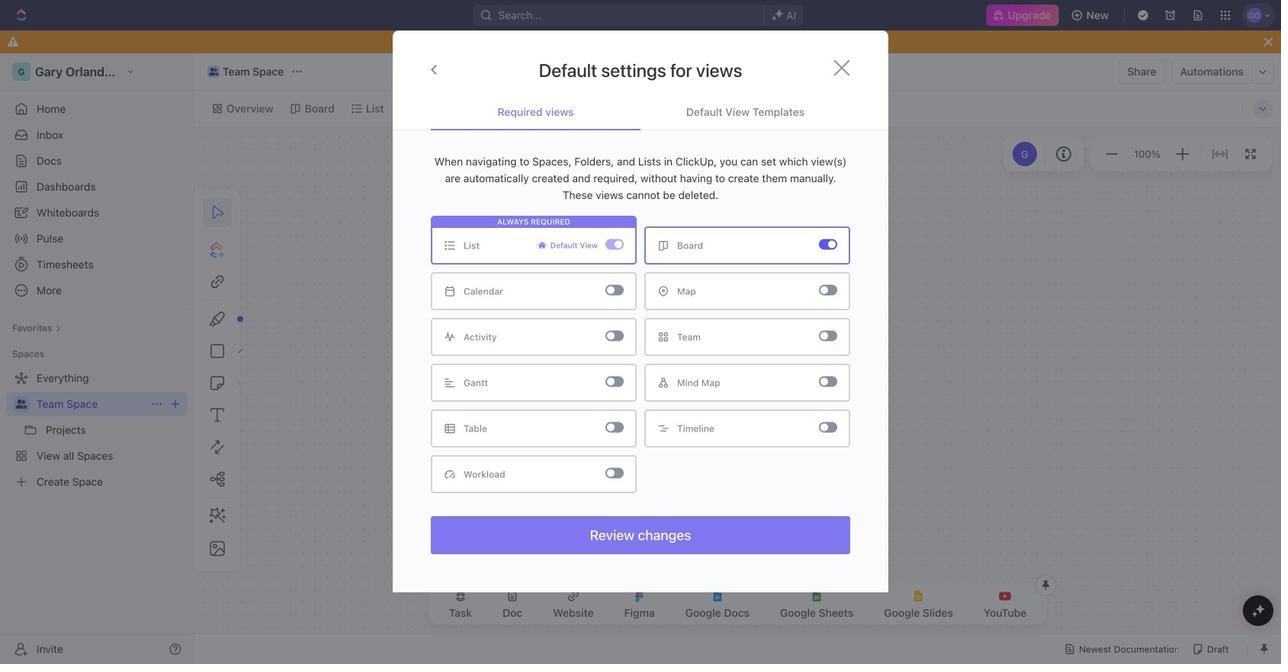Task type: locate. For each thing, give the bounding box(es) containing it.
dialog
[[393, 31, 889, 593]]

1 horizontal spatial user group image
[[209, 68, 218, 76]]

user group image
[[209, 68, 218, 76], [16, 400, 27, 409]]

tree
[[6, 366, 188, 494]]

1 vertical spatial user group image
[[16, 400, 27, 409]]

sidebar navigation
[[0, 53, 195, 665]]

0 horizontal spatial user group image
[[16, 400, 27, 409]]



Task type: vqa. For each thing, say whether or not it's contained in the screenshot.
Apps
no



Task type: describe. For each thing, give the bounding box(es) containing it.
0 vertical spatial user group image
[[209, 68, 218, 76]]

user group image inside "sidebar" navigation
[[16, 400, 27, 409]]

tree inside "sidebar" navigation
[[6, 366, 188, 494]]



